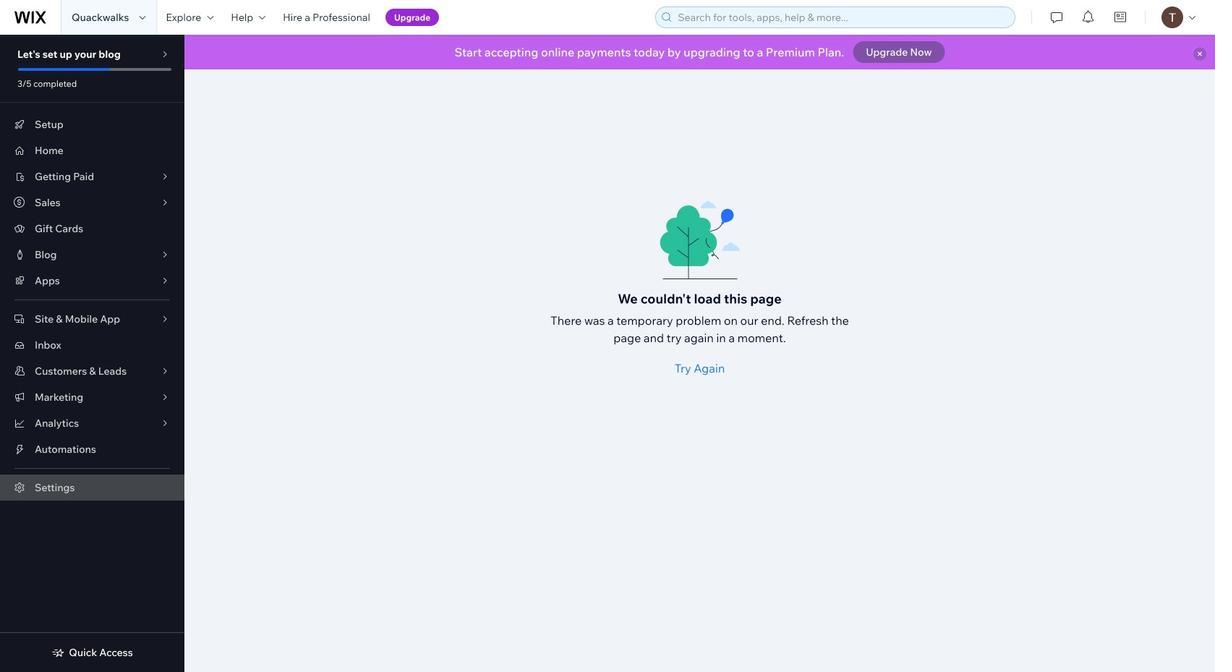 Task type: locate. For each thing, give the bounding box(es) containing it.
alert
[[185, 35, 1216, 69]]

sidebar element
[[0, 35, 185, 672]]



Task type: vqa. For each thing, say whether or not it's contained in the screenshot.
Search for tools, apps, help & more... field
yes



Task type: describe. For each thing, give the bounding box(es) containing it.
Search for tools, apps, help & more... field
[[674, 7, 1011, 27]]



